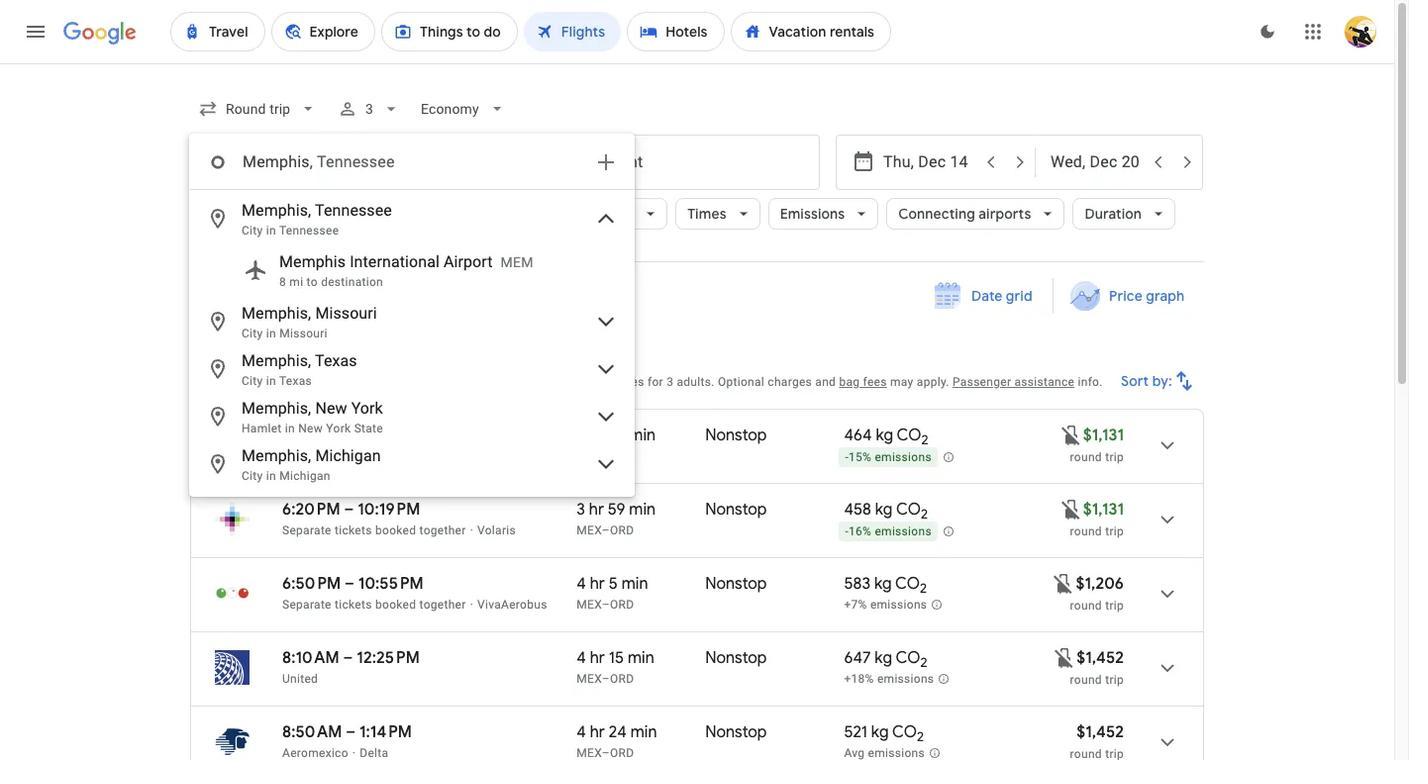 Task type: vqa. For each thing, say whether or not it's contained in the screenshot.
the rightmost 'FOREST PARK'
no



Task type: describe. For each thing, give the bounding box(es) containing it.
leaves mexico city international airport at 8:50 am on thursday, december 14 and arrives at o'hare international airport at 1:14 pm on thursday, december 14. element
[[282, 723, 412, 743]]

airports
[[979, 205, 1032, 223]]

date grid button
[[921, 278, 1049, 314]]

nonstop flight. element for 458
[[706, 500, 767, 523]]

connecting airports
[[899, 205, 1032, 223]]

– right 6:50 pm
[[345, 575, 355, 594]]

$1,452 for 1st '$1,452' text field
[[1077, 649, 1124, 669]]

tennessee for memphis, tennessee city in tennessee
[[315, 201, 392, 220]]

round trip for 583
[[1071, 599, 1124, 613]]

hamlet
[[242, 422, 282, 436]]

$1,452 for first '$1,452' text field from the bottom of the best departing flights main content
[[1077, 723, 1124, 743]]

memphis international airport mem 8 mi to destination
[[279, 253, 534, 289]]

1:14 pm
[[360, 723, 412, 743]]

kg for 458
[[876, 500, 893, 520]]

price graph button
[[1058, 278, 1201, 314]]

destination
[[321, 275, 383, 289]]

583
[[844, 575, 871, 594]]

3 button
[[330, 85, 410, 133]]

flight details. leaves mexico city international airport at 8:50 am on thursday, december 14 and arrives at o'hare international airport at 1:14 pm on thursday, december 14. image
[[1144, 719, 1192, 761]]

+7% emissions
[[844, 599, 928, 612]]

airport
[[444, 253, 493, 271]]

+18%
[[844, 673, 874, 687]]

best departing flights
[[190, 345, 389, 370]]

Departure time: 8:50 AM. text field
[[282, 723, 342, 743]]

separate tickets booked together. this trip includes tickets from multiple airlines. missed connections may be protected by gotogate.. element for 10:55 pm
[[282, 598, 466, 612]]

in inside memphis, new york hamlet in new york state
[[285, 422, 295, 436]]

mex for 12:25 pm
[[577, 673, 602, 687]]

convenience
[[343, 375, 413, 389]]

4 hr 15 min mex – ord
[[577, 649, 655, 687]]

Arrival time: 10:55 PM. text field
[[358, 575, 424, 594]]

647
[[844, 649, 871, 669]]

separate for 6:20 pm
[[282, 524, 332, 538]]

total duration 4 hr 15 min. element
[[577, 649, 706, 672]]

+18% emissions
[[844, 673, 935, 687]]

leaves mexico city international airport at 8:10 am on thursday, december 14 and arrives at o'hare international airport at 12:25 pm on thursday, december 14. element
[[282, 649, 420, 669]]

$1,131 for 464
[[1084, 426, 1124, 446]]

emissions button
[[768, 190, 879, 238]]

tickets for 10:55 pm
[[335, 598, 372, 612]]

– up '5'
[[602, 524, 610, 538]]

flight details. leaves mexico city international airport at 6:50 pm on thursday, december 14 and arrives at o'hare international airport at 10:55 pm on thursday, december 14. image
[[1144, 571, 1192, 618]]

59 for 4:19 am
[[608, 426, 626, 446]]

total duration 4 hr 24 min. element
[[577, 723, 706, 746]]

required
[[528, 375, 574, 389]]

Departure time: 12:20 AM. text field
[[282, 426, 348, 446]]

round trip for 464
[[1071, 451, 1124, 465]]

all
[[228, 205, 244, 223]]

duration
[[1085, 205, 1142, 223]]

0 vertical spatial texas
[[315, 352, 357, 371]]

3 hr 59 min mex – ord for 4:19 am
[[577, 426, 656, 464]]

3 left toggle nearby airports for memphis, new york icon
[[577, 426, 585, 446]]

sort by:
[[1122, 373, 1173, 390]]

dec
[[339, 281, 365, 299]]

all filters
[[228, 205, 286, 223]]

– inside 4 hr 15 min mex – ord
[[602, 673, 610, 687]]

Departure time: 8:10 AM. text field
[[282, 649, 340, 669]]

taxes
[[577, 375, 607, 389]]

round for 583
[[1071, 599, 1103, 613]]

583 kg co 2
[[844, 575, 927, 598]]

filters
[[248, 205, 286, 223]]

464
[[844, 426, 872, 446]]

track prices
[[224, 281, 305, 299]]

3 4 from the top
[[577, 723, 586, 743]]

trip for 464
[[1106, 451, 1124, 465]]

toggle nearby airports for memphis, missouri image
[[594, 310, 618, 334]]

memphis, michigan city in michigan
[[242, 447, 381, 483]]

mem
[[501, 255, 534, 270]]

12:25 pm
[[357, 649, 420, 669]]

separate tickets booked together for 10:19 pm
[[282, 524, 466, 538]]

0 vertical spatial new
[[315, 399, 347, 418]]

co for 464
[[897, 426, 922, 446]]

$1,131 for 458
[[1084, 500, 1124, 520]]

24
[[609, 723, 627, 743]]

bag
[[840, 375, 860, 389]]

ranked
[[190, 375, 231, 389]]

hr for 10:55 pm
[[590, 575, 605, 594]]

16%
[[849, 525, 872, 539]]

emissions down the 464 kg co 2
[[875, 451, 932, 465]]

mi
[[290, 275, 304, 289]]

leaves mexico city international airport at 6:50 pm on thursday, december 14 and arrives at o'hare international airport at 10:55 pm on thursday, december 14. element
[[282, 575, 424, 594]]

458 kg co 2
[[844, 500, 928, 523]]

total duration 4 hr 5 min. element
[[577, 575, 706, 597]]

co for 521
[[893, 723, 917, 743]]

– inside "12:20 am – 4:19 am separate tickets booked together"
[[352, 426, 362, 446]]

2 for 647
[[921, 655, 928, 672]]

-15% emissions
[[845, 451, 932, 465]]

1 vertical spatial new
[[298, 422, 323, 436]]

4 hr 24 min
[[577, 723, 657, 743]]

flights
[[331, 345, 389, 370]]

1131 us dollars text field for 458
[[1084, 500, 1124, 520]]

leaves mexico city international airport at 6:20 pm on thursday, december 14 and arrives at o'hare international airport at 10:19 pm on thursday, december 14. element
[[282, 500, 420, 520]]

min for 583
[[622, 575, 648, 594]]

united
[[282, 673, 318, 687]]

12:20 am
[[282, 426, 348, 446]]

co for 458
[[897, 500, 921, 520]]

origin, select multiple airports image
[[594, 151, 618, 174]]

separate tickets booked together for 10:55 pm
[[282, 598, 466, 612]]

nonstop for 464
[[706, 426, 767, 446]]

this price for this flight doesn't include overhead bin access. if you need a carry-on bag, use the bags filter to update prices. image for $1,452
[[1053, 646, 1077, 670]]

volaris
[[478, 524, 516, 538]]

hr for 10:19 pm
[[589, 500, 604, 520]]

2 for 583
[[920, 581, 927, 598]]

3 right for at left
[[667, 375, 674, 389]]

find the best price region
[[190, 278, 1205, 330]]

list box inside enter your origin dialog
[[190, 190, 634, 496]]

memphis, new york option
[[190, 393, 634, 441]]

passenger assistance button
[[953, 375, 1075, 389]]

2 1452 us dollars text field from the top
[[1077, 723, 1124, 743]]

Arrival time: 4:19 AM. text field
[[365, 426, 422, 446]]

6:20 pm – 10:19 pm
[[282, 500, 420, 520]]

Arrival time: 1:14 PM. text field
[[360, 723, 412, 743]]

nonstop for 521
[[706, 723, 767, 743]]

0 vertical spatial michigan
[[315, 447, 381, 466]]

nonstop for 583
[[706, 575, 767, 594]]

times button
[[676, 190, 761, 238]]

memphis, for memphis, missouri
[[242, 304, 311, 323]]

8
[[279, 275, 286, 289]]

emissions down 647 kg co 2
[[878, 673, 935, 687]]

memphis, for memphis, michigan
[[242, 447, 311, 466]]

date grid
[[972, 287, 1033, 305]]

city for memphis, tennessee
[[242, 224, 263, 238]]

dec 14 – 20
[[339, 281, 413, 299]]

main menu image
[[24, 20, 48, 44]]

Arrival time: 10:19 PM. text field
[[358, 500, 420, 520]]

Departure text field
[[884, 136, 975, 189]]

3 hr 59 min mex – ord for 10:19 pm
[[577, 500, 656, 538]]

ranked based on price and convenience
[[190, 375, 413, 389]]

total duration 3 hr 59 min. element for 458
[[577, 500, 706, 523]]

this price for this flight doesn't include overhead bin access. if you need a carry-on bag, use the bags filter to update prices. image for $1,131
[[1060, 424, 1084, 447]]

kg for 647
[[875, 649, 893, 669]]

emissions
[[780, 205, 845, 223]]

kg for 583
[[875, 575, 892, 594]]

memphis, for memphis, tennessee
[[242, 201, 311, 220]]

ord for 12:25 pm
[[610, 673, 634, 687]]

stops button
[[310, 198, 392, 230]]

mex for 4:19 am
[[577, 450, 602, 464]]

+7%
[[844, 599, 867, 612]]

passenger
[[953, 375, 1012, 389]]

memphis, for memphis, new york
[[242, 399, 311, 418]]

1 and from the left
[[319, 375, 340, 389]]

include
[[485, 375, 525, 389]]

total duration 3 hr 59 min. element for 464
[[577, 426, 706, 449]]

kg for 464
[[876, 426, 894, 446]]

round for 647
[[1071, 674, 1103, 688]]

this price for this flight doesn't include overhead bin access. if you need a carry-on bag, use the bags filter to update prices. image for $1,206
[[1053, 572, 1076, 596]]

15
[[609, 649, 624, 669]]

- for 464
[[845, 451, 849, 465]]

flight details. leaves mexico city international airport at 8:10 am on thursday, december 14 and arrives at o'hare international airport at 12:25 pm on thursday, december 14. image
[[1144, 645, 1192, 693]]

0 vertical spatial york
[[351, 399, 383, 418]]

for
[[648, 375, 664, 389]]

Return text field
[[1051, 136, 1142, 189]]

521
[[844, 723, 868, 743]]

charges
[[768, 375, 812, 389]]

1 vertical spatial texas
[[279, 374, 312, 388]]

emissions down 458 kg co 2
[[875, 525, 932, 539]]

– right 6:20 pm
[[344, 500, 354, 520]]

2 fees from the left
[[864, 375, 887, 389]]

separate for 6:50 pm
[[282, 598, 332, 612]]

trip for 583
[[1106, 599, 1124, 613]]

change appearance image
[[1244, 8, 1292, 55]]

6:50 pm – 10:55 pm
[[282, 575, 424, 594]]

round trip for 647
[[1071, 674, 1124, 688]]

458
[[844, 500, 872, 520]]

59 for 10:19 pm
[[608, 500, 626, 520]]

15%
[[849, 451, 872, 465]]

– left 1:14 pm
[[346, 723, 356, 743]]



Task type: locate. For each thing, give the bounding box(es) containing it.
kg inside 647 kg co 2
[[875, 649, 893, 669]]

booked for 10:19 pm
[[375, 524, 416, 538]]

best
[[190, 345, 231, 370]]

texas down best departing flights
[[279, 374, 312, 388]]

4 left the 24
[[577, 723, 586, 743]]

1 separate from the top
[[282, 450, 332, 464]]

0 horizontal spatial price
[[601, 205, 634, 223]]

– right departure time: 8:10 am. text box
[[343, 649, 353, 669]]

1 vertical spatial separate tickets booked together
[[282, 598, 466, 612]]

tickets inside "12:20 am – 4:19 am separate tickets booked together"
[[335, 450, 372, 464]]

nonstop flight. element for 464
[[706, 426, 767, 449]]

2 vertical spatial tennessee
[[279, 224, 339, 238]]

memphis, inside memphis, missouri city in missouri
[[242, 304, 311, 323]]

new
[[315, 399, 347, 418], [298, 422, 323, 436]]

ord inside 4 hr 5 min mex – ord
[[610, 598, 634, 612]]

1 horizontal spatial fees
[[864, 375, 887, 389]]

0 vertical spatial tennessee
[[317, 153, 395, 171]]

round trip left flight details. leaves mexico city international airport at 8:10 am on thursday, december 14 and arrives at o'hare international airport at 12:25 pm on thursday, december 14. icon
[[1071, 674, 1124, 688]]

ord up '5'
[[610, 524, 634, 538]]

2 for 464
[[922, 432, 929, 449]]

5 nonstop flight. element from the top
[[706, 723, 767, 746]]

1 vertical spatial 1452 us dollars text field
[[1077, 723, 1124, 743]]

kg inside the 464 kg co 2
[[876, 426, 894, 446]]

ord for 10:55 pm
[[610, 598, 634, 612]]

mex inside 4 hr 15 min mex – ord
[[577, 673, 602, 687]]

booked down '4:19 am'
[[375, 450, 416, 464]]

1 booked from the top
[[375, 450, 416, 464]]

$1,131 down sort
[[1084, 426, 1124, 446]]

kg for 521
[[872, 723, 889, 743]]

memphis, inside memphis, new york hamlet in new york state
[[242, 399, 311, 418]]

3 tickets from the top
[[335, 598, 372, 612]]

ord down toggle nearby airports for memphis, new york icon
[[610, 450, 634, 464]]

graph
[[1146, 287, 1185, 305]]

4 hr 5 min mex – ord
[[577, 575, 648, 612]]

2 total duration 3 hr 59 min. element from the top
[[577, 500, 706, 523]]

in for memphis, missouri
[[266, 327, 276, 341]]

3 round from the top
[[1071, 599, 1103, 613]]

co inside 647 kg co 2
[[896, 649, 921, 669]]

0 vertical spatial 3 hr 59 min mex – ord
[[577, 426, 656, 464]]

8:10 am
[[282, 649, 340, 669]]

0 vertical spatial 1452 us dollars text field
[[1077, 649, 1124, 669]]

3 nonstop flight. element from the top
[[706, 575, 767, 597]]

kg up -16% emissions
[[876, 500, 893, 520]]

1131 us dollars text field down sort
[[1084, 426, 1124, 446]]

521 kg co 2
[[844, 723, 924, 746]]

3 up ‌, tennessee in the left of the page
[[366, 101, 374, 117]]

toggle nearby airports for memphis, tennessee image
[[594, 207, 618, 231]]

city inside memphis, texas city in texas
[[242, 374, 263, 388]]

1 together from the top
[[420, 450, 466, 464]]

1 nonstop from the top
[[706, 426, 767, 446]]

memphis, inside memphis, texas city in texas
[[242, 352, 311, 371]]

647 kg co 2
[[844, 649, 928, 672]]

ord down '5'
[[610, 598, 634, 612]]

mex down toggle nearby airports for memphis, new york icon
[[577, 450, 602, 464]]

price inside "button"
[[1109, 287, 1143, 305]]

2 round from the top
[[1071, 525, 1103, 539]]

2
[[922, 432, 929, 449], [921, 506, 928, 523], [920, 581, 927, 598], [921, 655, 928, 672], [917, 729, 924, 746]]

memphis, inside memphis, michigan city in michigan
[[242, 447, 311, 466]]

1 vertical spatial -
[[845, 525, 849, 539]]

2 - from the top
[[845, 525, 849, 539]]

in
[[266, 224, 276, 238], [266, 327, 276, 341], [266, 374, 276, 388], [285, 422, 295, 436], [266, 470, 276, 483]]

$1,452 left 'flight details. leaves mexico city international airport at 8:50 am on thursday, december 14 and arrives at o'hare international airport at 1:14 pm on thursday, december 14.' "icon"
[[1077, 723, 1124, 743]]

ord for 10:19 pm
[[610, 524, 634, 538]]

1 vertical spatial separate
[[282, 524, 332, 538]]

1 vertical spatial york
[[326, 422, 351, 436]]

1 vertical spatial total duration 3 hr 59 min. element
[[577, 500, 706, 523]]

2 city from the top
[[242, 327, 263, 341]]

3 inside popup button
[[366, 101, 374, 117]]

3 ord from the top
[[610, 598, 634, 612]]

2 $1,452 from the top
[[1077, 723, 1124, 743]]

2 memphis, from the top
[[242, 304, 311, 323]]

4 ord from the top
[[610, 673, 634, 687]]

$1,131 left flight details. leaves mexico city international airport at 6:20 pm on thursday, december 14 and arrives at o'hare international airport at 10:19 pm on thursday, december 14. icon
[[1084, 500, 1124, 520]]

tennessee right ‌,
[[317, 153, 395, 171]]

hr down toggle nearby airports for memphis, michigan image
[[589, 500, 604, 520]]

this price for this flight doesn't include overhead bin access. if you need a carry-on bag, use the bags filter to update prices. image
[[1060, 424, 1084, 447], [1053, 572, 1076, 596], [1053, 646, 1077, 670]]

4 mex from the top
[[577, 673, 602, 687]]

5 nonstop from the top
[[706, 723, 767, 743]]

min right 15
[[628, 649, 655, 669]]

min for 458
[[629, 500, 656, 520]]

Where else? text field
[[242, 139, 583, 186]]

city for memphis, michigan
[[242, 470, 263, 483]]

co inside 583 kg co 2
[[896, 575, 920, 594]]

nonstop flight. element for 647
[[706, 649, 767, 672]]

1 mex from the top
[[577, 450, 602, 464]]

– down toggle nearby airports for memphis, new york icon
[[602, 450, 610, 464]]

4 left 15
[[577, 649, 586, 669]]

3 city from the top
[[242, 374, 263, 388]]

1 horizontal spatial price
[[1109, 287, 1143, 305]]

in for memphis, tennessee
[[266, 224, 276, 238]]

memphis international airport (mem) option
[[190, 243, 634, 298]]

memphis, texas city in texas
[[242, 352, 357, 388]]

list box containing memphis, tennessee
[[190, 190, 634, 496]]

1131 us dollars text field for 464
[[1084, 426, 1124, 446]]

min inside 4 hr 15 min mex – ord
[[628, 649, 655, 669]]

together for 10:19 pm
[[420, 524, 466, 538]]

0 horizontal spatial and
[[319, 375, 340, 389]]

2 up +7% emissions
[[920, 581, 927, 598]]

flight details. leaves mexico city international airport at 6:20 pm on thursday, december 14 and arrives at o'hare international airport at 10:19 pm on thursday, december 14. image
[[1144, 496, 1192, 544]]

in right hamlet
[[285, 422, 295, 436]]

state
[[354, 422, 383, 436]]

– inside 4 hr 5 min mex – ord
[[602, 598, 610, 612]]

–
[[352, 426, 362, 446], [602, 450, 610, 464], [344, 500, 354, 520], [602, 524, 610, 538], [345, 575, 355, 594], [602, 598, 610, 612], [343, 649, 353, 669], [602, 673, 610, 687], [346, 723, 356, 743]]

0 horizontal spatial texas
[[279, 374, 312, 388]]

1 vertical spatial price
[[1109, 287, 1143, 305]]

1 59 from the top
[[608, 426, 626, 446]]

2 vertical spatial separate tickets booked together. this trip includes tickets from multiple airlines. missed connections may be protected by gotogate.. element
[[282, 598, 466, 612]]

hr left '5'
[[590, 575, 605, 594]]

toggle nearby airports for memphis, texas image
[[594, 358, 618, 381]]

4 for 4 hr 5 min
[[577, 575, 586, 594]]

8:10 am – 12:25 pm united
[[282, 649, 420, 687]]

tickets down 6:50 pm – 10:55 pm
[[335, 598, 372, 612]]

vivaaerobus
[[478, 598, 548, 612]]

2 ord from the top
[[610, 524, 634, 538]]

kg up +7% emissions
[[875, 575, 892, 594]]

memphis, missouri city in missouri
[[242, 304, 377, 341]]

+
[[610, 375, 617, 389]]

emissions
[[875, 451, 932, 465], [875, 525, 932, 539], [871, 599, 928, 612], [878, 673, 935, 687]]

kg up -15% emissions
[[876, 426, 894, 446]]

on
[[271, 375, 285, 389]]

city left the on
[[242, 374, 263, 388]]

1 city from the top
[[242, 224, 263, 238]]

co inside 521 kg co 2
[[893, 723, 917, 743]]

2 together from the top
[[420, 524, 466, 538]]

1 vertical spatial tickets
[[335, 524, 372, 538]]

4 trip from the top
[[1106, 674, 1124, 688]]

price
[[289, 375, 316, 389]]

kg up +18% emissions
[[875, 649, 893, 669]]

– left 4:19 am text field
[[352, 426, 362, 446]]

0 vertical spatial 4
[[577, 575, 586, 594]]

price inside popup button
[[601, 205, 634, 223]]

co up +18% emissions
[[896, 649, 921, 669]]

1 vertical spatial 3 hr 59 min mex – ord
[[577, 500, 656, 538]]

track
[[224, 281, 260, 299]]

list box
[[190, 190, 634, 496]]

international
[[350, 253, 440, 271]]

4 for 4 hr 15 min
[[577, 649, 586, 669]]

Departure time: 6:50 PM. text field
[[282, 575, 341, 594]]

booked down 10:19 pm at the left bottom
[[375, 524, 416, 538]]

2 vertical spatial tickets
[[335, 598, 372, 612]]

trip down 1206 us dollars text field at the bottom right
[[1106, 599, 1124, 613]]

optional
[[718, 375, 765, 389]]

2 booked from the top
[[375, 524, 416, 538]]

0 vertical spatial $1,452
[[1077, 649, 1124, 669]]

1131 US dollars text field
[[1084, 426, 1124, 446], [1084, 500, 1124, 520]]

total duration 3 hr 59 min. element
[[577, 426, 706, 449], [577, 500, 706, 523]]

bag fees button
[[840, 375, 887, 389]]

trip left flight details. leaves mexico city international airport at 8:10 am on thursday, december 14 and arrives at o'hare international airport at 12:25 pm on thursday, december 14. icon
[[1106, 674, 1124, 688]]

5 memphis, from the top
[[242, 447, 311, 466]]

separate tickets booked together. this trip includes tickets from multiple airlines. missed connections may be protected by gotogate.. element for 10:19 pm
[[282, 524, 466, 538]]

8:50 am
[[282, 723, 342, 743]]

assistance
[[1015, 375, 1075, 389]]

2 vertical spatial separate
[[282, 598, 332, 612]]

departing
[[236, 345, 327, 370]]

 image left vivaaerobus
[[470, 598, 474, 612]]

round down this price for this flight doesn't include overhead bin access. if you need a carry-on bag, use the bags filter to update prices. image at the right of page
[[1071, 525, 1103, 539]]

 image
[[470, 524, 474, 538]]

connecting airports button
[[887, 190, 1065, 238]]

0 vertical spatial separate
[[282, 450, 332, 464]]

price for price graph
[[1109, 287, 1143, 305]]

2 vertical spatial together
[[420, 598, 466, 612]]

3 separate tickets booked together. this trip includes tickets from multiple airlines. missed connections may be protected by gotogate.. element from the top
[[282, 598, 466, 612]]

grid
[[1007, 287, 1033, 305]]

city down all filters
[[242, 224, 263, 238]]

ord
[[610, 450, 634, 464], [610, 524, 634, 538], [610, 598, 634, 612], [610, 673, 634, 687]]

mex up 4 hr 5 min mex – ord
[[577, 524, 602, 538]]

1 fees from the left
[[621, 375, 645, 389]]

fees right +
[[621, 375, 645, 389]]

1 horizontal spatial and
[[816, 375, 836, 389]]

kg
[[876, 426, 894, 446], [876, 500, 893, 520], [875, 575, 892, 594], [875, 649, 893, 669], [872, 723, 889, 743]]

464 kg co 2
[[844, 426, 929, 449]]

co inside 458 kg co 2
[[897, 500, 921, 520]]

together down memphis, new york option
[[420, 450, 466, 464]]

1 vertical spatial 4
[[577, 649, 586, 669]]

$1,452
[[1077, 649, 1124, 669], [1077, 723, 1124, 743]]

2 inside 521 kg co 2
[[917, 729, 924, 746]]

1 vertical spatial $1,452
[[1077, 723, 1124, 743]]

in down filters
[[266, 224, 276, 238]]

2 up +18% emissions
[[921, 655, 928, 672]]

0 vertical spatial tickets
[[335, 450, 372, 464]]

co up -15% emissions
[[897, 426, 922, 446]]

2 tickets from the top
[[335, 524, 372, 538]]

0 horizontal spatial fees
[[621, 375, 645, 389]]

ord inside 4 hr 15 min mex – ord
[[610, 673, 634, 687]]

min inside 4 hr 5 min mex – ord
[[622, 575, 648, 594]]

city inside memphis, missouri city in missouri
[[242, 327, 263, 341]]

separate inside "12:20 am – 4:19 am separate tickets booked together"
[[282, 450, 332, 464]]

ord down 15
[[610, 673, 634, 687]]

hr left the 24
[[590, 723, 605, 743]]

1 round from the top
[[1071, 451, 1103, 465]]

0 vertical spatial booked
[[375, 450, 416, 464]]

price button
[[589, 190, 668, 238]]

booked inside "12:20 am – 4:19 am separate tickets booked together"
[[375, 450, 416, 464]]

in inside memphis, tennessee city in tennessee
[[266, 224, 276, 238]]

tennessee
[[317, 153, 395, 171], [315, 201, 392, 220], [279, 224, 339, 238]]

1 1452 us dollars text field from the top
[[1077, 649, 1124, 669]]

leaves mexico city international airport at 12:20 am on thursday, december 14 and arrives at o'hare international airport at 4:19 am on thursday, december 14. element
[[282, 426, 422, 446]]

None text field
[[509, 135, 820, 190]]

by:
[[1153, 373, 1173, 390]]

0 vertical spatial -
[[845, 451, 849, 465]]

4 nonstop flight. element from the top
[[706, 649, 767, 672]]

best departing flights main content
[[190, 278, 1205, 761]]

min right the 24
[[631, 723, 657, 743]]

york left state at the bottom left of page
[[326, 422, 351, 436]]

2 for 521
[[917, 729, 924, 746]]

3 up 4 hr 5 min mex – ord
[[577, 500, 585, 520]]

2 up -16% emissions
[[921, 506, 928, 523]]

3 nonstop from the top
[[706, 575, 767, 594]]

2 inside the 464 kg co 2
[[922, 432, 929, 449]]

round down 1206 us dollars text field at the bottom right
[[1071, 599, 1103, 613]]

2 vertical spatial this price for this flight doesn't include overhead bin access. if you need a carry-on bag, use the bags filter to update prices. image
[[1053, 646, 1077, 670]]

1131 us dollars text field left flight details. leaves mexico city international airport at 6:20 pm on thursday, december 14 and arrives at o'hare international airport at 10:19 pm on thursday, december 14. icon
[[1084, 500, 1124, 520]]

1 vertical spatial 59
[[608, 500, 626, 520]]

connecting
[[899, 205, 976, 223]]

memphis, missouri option
[[190, 298, 634, 346]]

3 hr 59 min mex – ord down toggle nearby airports for memphis, michigan image
[[577, 500, 656, 538]]

memphis, tennessee option
[[190, 195, 634, 243]]

4:19 am
[[365, 426, 422, 446]]

0 vertical spatial $1,131
[[1084, 426, 1124, 446]]

co for 647
[[896, 649, 921, 669]]

2 for 458
[[921, 506, 928, 523]]

0 vertical spatial this price for this flight doesn't include overhead bin access. if you need a carry-on bag, use the bags filter to update prices. image
[[1060, 424, 1084, 447]]

stops
[[322, 205, 359, 223]]

duration button
[[1073, 190, 1176, 238]]

1 total duration 3 hr 59 min. element from the top
[[577, 426, 706, 449]]

to
[[307, 275, 318, 289]]

- down 464 at the bottom of the page
[[845, 451, 849, 465]]

co inside the 464 kg co 2
[[897, 426, 922, 446]]

hr inside 4 hr 15 min mex – ord
[[590, 649, 605, 669]]

0 vertical spatial together
[[420, 450, 466, 464]]

trip for 458
[[1106, 525, 1124, 539]]

4 city from the top
[[242, 470, 263, 483]]

toggle nearby airports for memphis, michigan image
[[594, 453, 618, 477]]

city for memphis, texas
[[242, 374, 263, 388]]

1 $1,452 from the top
[[1077, 649, 1124, 669]]

2 up -15% emissions
[[922, 432, 929, 449]]

0 vertical spatial missouri
[[315, 304, 377, 323]]

1 vertical spatial tennessee
[[315, 201, 392, 220]]

missouri
[[315, 304, 377, 323], [280, 327, 328, 341]]

1452 us dollars text field left flight details. leaves mexico city international airport at 8:10 am on thursday, december 14 and arrives at o'hare international airport at 12:25 pm on thursday, december 14. icon
[[1077, 649, 1124, 669]]

round for 464
[[1071, 451, 1103, 465]]

round trip down 1206 us dollars text field at the bottom right
[[1071, 599, 1124, 613]]

in inside memphis, texas city in texas
[[266, 374, 276, 388]]

0 vertical spatial  image
[[470, 598, 474, 612]]

– inside 8:10 am – 12:25 pm united
[[343, 649, 353, 669]]

round up this price for this flight doesn't include overhead bin access. if you need a carry-on bag, use the bags filter to update prices. image at the right of page
[[1071, 451, 1103, 465]]

hr for 4:19 am
[[589, 426, 604, 446]]

2 trip from the top
[[1106, 525, 1124, 539]]

0 vertical spatial total duration 3 hr 59 min. element
[[577, 426, 706, 449]]

nonstop flight. element for 583
[[706, 575, 767, 597]]

toggle nearby airports for memphis, new york image
[[594, 405, 618, 429]]

 image for 1:14 pm
[[353, 747, 356, 761]]

mex down total duration 4 hr 15 min. "element"
[[577, 673, 602, 687]]

3 mex from the top
[[577, 598, 602, 612]]

michigan down leaves mexico city international airport at 12:20 am on thursday, december 14 and arrives at o'hare international airport at 4:19 am on thursday, december 14. element
[[315, 447, 381, 466]]

min for 464
[[629, 426, 656, 446]]

co
[[897, 426, 922, 446], [897, 500, 921, 520], [896, 575, 920, 594], [896, 649, 921, 669], [893, 723, 917, 743]]

2 right 521
[[917, 729, 924, 746]]

1 tickets from the top
[[335, 450, 372, 464]]

2 round trip from the top
[[1071, 525, 1124, 539]]

mex down the total duration 4 hr 5 min. element
[[577, 598, 602, 612]]

Departure time: 6:20 PM. text field
[[282, 500, 340, 520]]

memphis, michigan option
[[190, 441, 634, 488]]

and left bag
[[816, 375, 836, 389]]

0 horizontal spatial  image
[[353, 747, 356, 761]]

tickets for 10:19 pm
[[335, 524, 372, 538]]

1 separate tickets booked together from the top
[[282, 524, 466, 538]]

emissions down 583 kg co 2
[[871, 599, 928, 612]]

together inside "12:20 am – 4:19 am separate tickets booked together"
[[420, 450, 466, 464]]

2 $1,131 from the top
[[1084, 500, 1124, 520]]

1 vertical spatial 1131 us dollars text field
[[1084, 500, 1124, 520]]

None search field
[[189, 85, 1205, 497]]

prices
[[264, 281, 305, 299]]

2 vertical spatial booked
[[375, 598, 416, 612]]

2 mex from the top
[[577, 524, 602, 538]]

4 memphis, from the top
[[242, 399, 311, 418]]

3 trip from the top
[[1106, 599, 1124, 613]]

price graph
[[1109, 287, 1185, 305]]

min for 647
[[628, 649, 655, 669]]

this price for this flight doesn't include overhead bin access. if you need a carry-on bag, use the bags filter to update prices. image down the $1,206
[[1053, 646, 1077, 670]]

memphis, tennessee city in tennessee
[[242, 201, 392, 238]]

together
[[420, 450, 466, 464], [420, 524, 466, 538], [420, 598, 466, 612]]

separate tickets booked together. this trip includes tickets from multiple airlines. missed connections may be protected by gotogate.. element down 10:55 pm
[[282, 598, 466, 612]]

memphis, for memphis, texas
[[242, 352, 311, 371]]

memphis, inside memphis, tennessee city in tennessee
[[242, 201, 311, 220]]

2 inside 583 kg co 2
[[920, 581, 927, 598]]

in for memphis, michigan
[[266, 470, 276, 483]]

this price for this flight doesn't include overhead bin access. if you need a carry-on bag, use the bags filter to update prices. image down this price for this flight doesn't include overhead bin access. if you need a carry-on bag, use the bags filter to update prices. image at the right of page
[[1053, 572, 1076, 596]]

co up -16% emissions
[[897, 500, 921, 520]]

14 – 20
[[368, 281, 413, 299]]

this price for this flight doesn't include overhead bin access. if you need a carry-on bag, use the bags filter to update prices. image
[[1060, 498, 1084, 522]]

59 up toggle nearby airports for memphis, michigan image
[[608, 426, 626, 446]]

trip
[[1106, 451, 1124, 465], [1106, 525, 1124, 539], [1106, 599, 1124, 613], [1106, 674, 1124, 688]]

1 vertical spatial michigan
[[280, 470, 331, 483]]

1 ord from the top
[[610, 450, 634, 464]]

1 round trip from the top
[[1071, 451, 1124, 465]]

2 nonstop from the top
[[706, 500, 767, 520]]

nonstop flight. element
[[706, 426, 767, 449], [706, 500, 767, 523], [706, 575, 767, 597], [706, 649, 767, 672], [706, 723, 767, 746]]

nonstop for 647
[[706, 649, 767, 669]]

hr inside 4 hr 5 min mex – ord
[[590, 575, 605, 594]]

tickets down 6:20 pm – 10:19 pm
[[335, 524, 372, 538]]

times
[[688, 205, 727, 223]]

0 vertical spatial 1131 us dollars text field
[[1084, 426, 1124, 446]]

1 trip from the top
[[1106, 451, 1124, 465]]

0 vertical spatial separate tickets booked together
[[282, 524, 466, 538]]

mex
[[577, 450, 602, 464], [577, 524, 602, 538], [577, 598, 602, 612], [577, 673, 602, 687]]

adults.
[[677, 375, 715, 389]]

1 1131 us dollars text field from the top
[[1084, 426, 1124, 446]]

in up the departing
[[266, 327, 276, 341]]

city inside memphis, tennessee city in tennessee
[[242, 224, 263, 238]]

all filters button
[[190, 198, 302, 230]]

booked for 10:55 pm
[[375, 598, 416, 612]]

1 4 from the top
[[577, 575, 586, 594]]

ord for 4:19 am
[[610, 450, 634, 464]]

3 booked from the top
[[375, 598, 416, 612]]

1 vertical spatial together
[[420, 524, 466, 538]]

trip left flight details. leaves mexico city international airport at 6:20 pm on thursday, december 14 and arrives at o'hare international airport at 10:19 pm on thursday, december 14. icon
[[1106, 525, 1124, 539]]

4 round from the top
[[1071, 674, 1103, 688]]

4 round trip from the top
[[1071, 674, 1124, 688]]

separate tickets booked together down 10:19 pm at the left bottom
[[282, 524, 466, 538]]

2 nonstop flight. element from the top
[[706, 500, 767, 523]]

2 4 from the top
[[577, 649, 586, 669]]

min up the total duration 4 hr 5 min. element
[[629, 500, 656, 520]]

2 separate tickets booked together from the top
[[282, 598, 466, 612]]

city for memphis, missouri
[[242, 327, 263, 341]]

1 - from the top
[[845, 451, 849, 465]]

4 inside 4 hr 5 min mex – ord
[[577, 575, 586, 594]]

together for 10:55 pm
[[420, 598, 466, 612]]

1 vertical spatial separate tickets booked together. this trip includes tickets from multiple airlines. missed connections may be protected by gotogate.. element
[[282, 524, 466, 538]]

2 separate tickets booked together. this trip includes tickets from multiple airlines. missed connections may be protected by gotogate.. element from the top
[[282, 524, 466, 538]]

-
[[845, 451, 849, 465], [845, 525, 849, 539]]

round for 458
[[1071, 525, 1103, 539]]

memphis, new york hamlet in new york state
[[242, 399, 383, 436]]

and right price
[[319, 375, 340, 389]]

2 vertical spatial 4
[[577, 723, 586, 743]]

1 separate tickets booked together. this trip includes tickets from multiple airlines. missed connections may be protected by gotogate.. element from the top
[[282, 450, 466, 464]]

3 round trip from the top
[[1071, 599, 1124, 613]]

separate down "12:20 am"
[[282, 450, 332, 464]]

hr for 12:25 pm
[[590, 649, 605, 669]]

2 inside 647 kg co 2
[[921, 655, 928, 672]]

1206 US dollars text field
[[1076, 575, 1124, 594]]

1 vertical spatial this price for this flight doesn't include overhead bin access. if you need a carry-on bag, use the bags filter to update prices. image
[[1053, 572, 1076, 596]]

1 vertical spatial  image
[[353, 747, 356, 761]]

3 together from the top
[[420, 598, 466, 612]]

1 3 hr 59 min mex – ord from the top
[[577, 426, 656, 464]]

mex inside 4 hr 5 min mex – ord
[[577, 598, 602, 612]]

2 1131 us dollars text field from the top
[[1084, 500, 1124, 520]]

8:50 am – 1:14 pm
[[282, 723, 412, 743]]

4 inside 4 hr 15 min mex – ord
[[577, 649, 586, 669]]

enter your origin dialog
[[189, 134, 635, 497]]

price for price
[[601, 205, 634, 223]]

10:19 pm
[[358, 500, 420, 520]]

mex for 10:19 pm
[[577, 524, 602, 538]]

1 nonstop flight. element from the top
[[706, 426, 767, 449]]

‌,
[[310, 153, 313, 171]]

round trip for 458
[[1071, 525, 1124, 539]]

city inside memphis, michigan city in michigan
[[242, 470, 263, 483]]

2 and from the left
[[816, 375, 836, 389]]

tennessee for ‌, tennessee
[[317, 153, 395, 171]]

6:20 pm
[[282, 500, 340, 520]]

3 memphis, from the top
[[242, 352, 311, 371]]

3 hr 59 min mex – ord down +
[[577, 426, 656, 464]]

tickets down leaves mexico city international airport at 12:20 am on thursday, december 14 and arrives at o'hare international airport at 4:19 am on thursday, december 14. element
[[335, 450, 372, 464]]

texas up price
[[315, 352, 357, 371]]

1452 US dollars text field
[[1077, 649, 1124, 669], [1077, 723, 1124, 743]]

1 horizontal spatial  image
[[470, 598, 474, 612]]

1 memphis, from the top
[[242, 201, 311, 220]]

total duration 3 hr 59 min. element down toggle nearby airports for memphis, michigan image
[[577, 500, 706, 523]]

memphis,
[[242, 201, 311, 220], [242, 304, 311, 323], [242, 352, 311, 371], [242, 399, 311, 418], [242, 447, 311, 466]]

in down hamlet
[[266, 470, 276, 483]]

2 separate from the top
[[282, 524, 332, 538]]

mex for 10:55 pm
[[577, 598, 602, 612]]

3 separate from the top
[[282, 598, 332, 612]]

- for 458
[[845, 525, 849, 539]]

1 vertical spatial $1,131
[[1084, 500, 1124, 520]]

0 vertical spatial separate tickets booked together. this trip includes tickets from multiple airlines. missed connections may be protected by gotogate.. element
[[282, 450, 466, 464]]

1 $1,131 from the top
[[1084, 426, 1124, 446]]

separate down 6:20 pm
[[282, 524, 332, 538]]

new up 12:20 am text box
[[315, 399, 347, 418]]

 image down 8:50 am – 1:14 pm at left bottom
[[353, 747, 356, 761]]

in for memphis, texas
[[266, 374, 276, 388]]

nonstop for 458
[[706, 500, 767, 520]]

loading results progress bar
[[0, 63, 1395, 67]]

fees right bag
[[864, 375, 887, 389]]

together down 10:55 pm
[[420, 598, 466, 612]]

missouri down dec in the top of the page
[[315, 304, 377, 323]]

co for 583
[[896, 575, 920, 594]]

trip for 647
[[1106, 674, 1124, 688]]

4 nonstop from the top
[[706, 649, 767, 669]]

None field
[[190, 91, 326, 127], [413, 91, 515, 127], [190, 91, 326, 127], [413, 91, 515, 127]]

prices
[[447, 375, 482, 389]]

4
[[577, 575, 586, 594], [577, 649, 586, 669], [577, 723, 586, 743]]

in inside memphis, michigan city in michigan
[[266, 470, 276, 483]]

this price for this flight doesn't include overhead bin access. if you need a carry-on bag, use the bags filter to update prices. image down assistance at right
[[1060, 424, 1084, 447]]

city up the departing
[[242, 327, 263, 341]]

in inside memphis, missouri city in missouri
[[266, 327, 276, 341]]

separate tickets booked together. this trip includes tickets from multiple airlines. missed connections may be protected by gotogate.. element
[[282, 450, 466, 464], [282, 524, 466, 538], [282, 598, 466, 612]]

none search field containing ‌, tennessee
[[189, 85, 1205, 497]]

2 59 from the top
[[608, 500, 626, 520]]

2 3 hr 59 min mex – ord from the top
[[577, 500, 656, 538]]

0 vertical spatial 59
[[608, 426, 626, 446]]

memphis, texas option
[[190, 346, 634, 393]]

kg inside 458 kg co 2
[[876, 500, 893, 520]]

 image for 10:55 pm
[[470, 598, 474, 612]]

Arrival time: 12:25 PM. text field
[[357, 649, 420, 669]]

1 vertical spatial missouri
[[280, 327, 328, 341]]

– down '5'
[[602, 598, 610, 612]]

trip left flight details. leaves mexico city international airport at 12:20 am on thursday, december 14 and arrives at o'hare international airport at 4:19 am on thursday, december 14. image
[[1106, 451, 1124, 465]]

kg inside 521 kg co 2
[[872, 723, 889, 743]]

new up memphis, michigan city in michigan
[[298, 422, 323, 436]]

1 vertical spatial booked
[[375, 524, 416, 538]]

flight details. leaves mexico city international airport at 12:20 am on thursday, december 14 and arrives at o'hare international airport at 4:19 am on thursday, december 14. image
[[1144, 422, 1192, 470]]

5
[[609, 575, 618, 594]]

2 inside 458 kg co 2
[[921, 506, 928, 523]]

round trip down this price for this flight doesn't include overhead bin access. if you need a carry-on bag, use the bags filter to update prices. image at the right of page
[[1071, 525, 1124, 539]]

kg inside 583 kg co 2
[[875, 575, 892, 594]]

0 vertical spatial price
[[601, 205, 634, 223]]

co right 521
[[893, 723, 917, 743]]

 image
[[470, 598, 474, 612], [353, 747, 356, 761]]

59
[[608, 426, 626, 446], [608, 500, 626, 520]]

learn more about tracked prices image
[[309, 281, 327, 299]]

hr up toggle nearby airports for memphis, michigan image
[[589, 426, 604, 446]]

nonstop flight. element for 521
[[706, 723, 767, 746]]

1 horizontal spatial texas
[[315, 352, 357, 371]]

$1,206
[[1076, 575, 1124, 594]]



